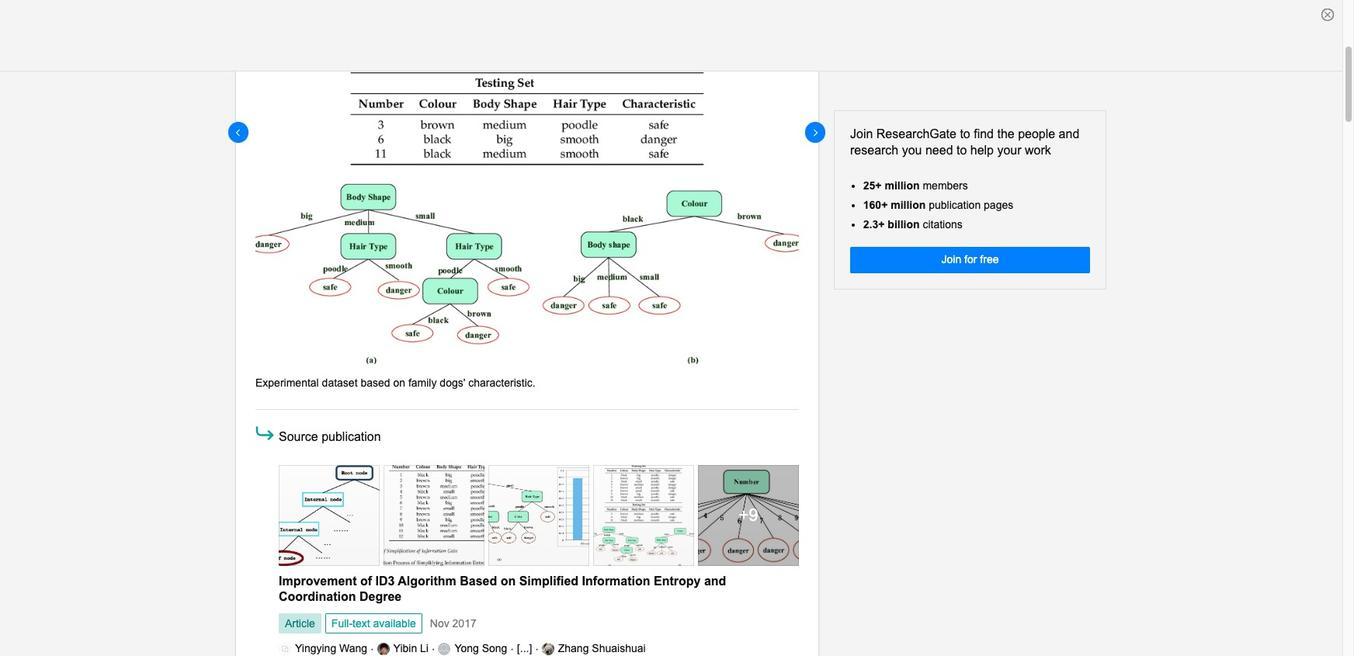 Task type: vqa. For each thing, say whether or not it's contained in the screenshot.
bottommost and
yes



Task type: describe. For each thing, give the bounding box(es) containing it.
[...]
[[517, 643, 532, 655]]

join for join for free
[[942, 253, 962, 266]]

members
[[923, 179, 968, 191]]

experimental dataset based on family dogs' characteristic.
[[255, 376, 536, 389]]

+9
[[739, 505, 758, 525]]

2017
[[452, 618, 477, 630]]

2 size m image from the left
[[425, 515, 443, 534]]

the
[[997, 127, 1015, 141]]

of
[[360, 574, 372, 588]]

available
[[373, 618, 416, 630]]

yingying wang image
[[279, 643, 291, 655]]

simplified
[[519, 574, 579, 588]]

yong song link
[[438, 643, 507, 655]]

research
[[850, 144, 899, 157]]

find
[[974, 127, 994, 141]]

coordination
[[279, 590, 356, 604]]

2.3+
[[863, 218, 885, 231]]

family
[[408, 376, 437, 389]]

help
[[971, 144, 994, 157]]

improvement of id3 algorithm based on simplified information entropy and coordination degree
[[279, 574, 726, 604]]

full-text available
[[331, 618, 416, 630]]

1 vertical spatial to
[[957, 144, 967, 157]]

yibin
[[393, 643, 417, 655]]

25+
[[863, 179, 882, 191]]

source
[[279, 430, 318, 443]]

characteristic.
[[468, 376, 536, 389]]

source publication
[[279, 430, 381, 443]]

based
[[460, 574, 497, 588]]

zhang shuaishuai image
[[542, 643, 554, 655]]

for
[[965, 253, 977, 266]]

you
[[902, 144, 922, 157]]

your
[[997, 144, 1022, 157]]

join for free
[[942, 253, 999, 266]]

experimental dataset based on family dogs' characteristic. image
[[255, 0, 799, 364]]

1 vertical spatial publication
[[322, 430, 381, 443]]

li
[[420, 643, 429, 655]]

experimental
[[255, 376, 319, 389]]

yong song image
[[438, 643, 451, 655]]

join for free link
[[850, 247, 1090, 273]]

and inside the improvement of id3 algorithm based on simplified information entropy and coordination degree
[[704, 574, 726, 588]]

need
[[926, 144, 953, 157]]

yong song
[[455, 643, 507, 655]]

1 size m image from the left
[[320, 515, 339, 534]]

full-
[[331, 618, 353, 630]]

+9 link
[[698, 465, 799, 566]]

dataset
[[322, 376, 358, 389]]

based
[[361, 376, 390, 389]]

nov
[[430, 618, 449, 630]]

information
[[582, 574, 650, 588]]

article
[[285, 618, 315, 630]]

dogs'
[[440, 376, 465, 389]]

yibin li
[[393, 643, 429, 655]]



Task type: locate. For each thing, give the bounding box(es) containing it.
yong
[[455, 643, 479, 655]]

1 vertical spatial million
[[891, 199, 926, 211]]

1 horizontal spatial on
[[501, 574, 516, 588]]

5 size m image from the left
[[739, 515, 758, 534]]

citations
[[923, 218, 963, 231]]

work
[[1025, 144, 1051, 157]]

people
[[1018, 127, 1055, 141]]

entropy
[[654, 574, 701, 588]]

0 vertical spatial million
[[885, 179, 920, 191]]

to
[[960, 127, 971, 141], [957, 144, 967, 157]]

yibin li image
[[377, 643, 390, 655]]

0 horizontal spatial publication
[[322, 430, 381, 443]]

and right the entropy
[[704, 574, 726, 588]]

yingying wang
[[295, 643, 367, 655]]

1 horizontal spatial join
[[942, 253, 962, 266]]

zhang shuaishuai link
[[542, 643, 646, 655]]

million
[[885, 179, 920, 191], [891, 199, 926, 211]]

publication right source
[[322, 430, 381, 443]]

song
[[482, 643, 507, 655]]

0 vertical spatial publication
[[929, 199, 981, 211]]

1 vertical spatial join
[[942, 253, 962, 266]]

join up research
[[850, 127, 873, 141]]

on right 'based'
[[501, 574, 516, 588]]

free
[[980, 253, 999, 266]]

to left find
[[960, 127, 971, 141]]

0 horizontal spatial on
[[393, 376, 405, 389]]

1 horizontal spatial and
[[1059, 127, 1080, 141]]

algorithm
[[398, 574, 456, 588]]

1 horizontal spatial publication
[[929, 199, 981, 211]]

0 vertical spatial and
[[1059, 127, 1080, 141]]

join researchgate to find the people and research you need to help your work
[[850, 127, 1080, 157]]

improvement of id3 algorithm based on simplified information entropy and coordination degree link
[[279, 574, 726, 604]]

on inside the improvement of id3 algorithm based on simplified information entropy and coordination degree
[[501, 574, 516, 588]]

improvement
[[279, 574, 357, 588]]

yibin li link
[[377, 643, 429, 655]]

160+
[[863, 199, 888, 211]]

0 horizontal spatial and
[[704, 574, 726, 588]]

0 vertical spatial to
[[960, 127, 971, 141]]

on
[[393, 376, 405, 389], [501, 574, 516, 588]]

zhang shuaishuai
[[558, 643, 646, 655]]

and
[[1059, 127, 1080, 141], [704, 574, 726, 588]]

pages
[[984, 199, 1014, 211]]

zhang
[[558, 643, 589, 655]]

0 vertical spatial join
[[850, 127, 873, 141]]

size m image
[[320, 515, 339, 534], [425, 515, 443, 534], [530, 515, 548, 534], [634, 515, 653, 534], [739, 515, 758, 534]]

degree
[[360, 590, 402, 604]]

0 horizontal spatial join
[[850, 127, 873, 141]]

join inside join researchgate to find the people and research you need to help your work
[[850, 127, 873, 141]]

1 vertical spatial and
[[704, 574, 726, 588]]

4 size m image from the left
[[634, 515, 653, 534]]

to left help
[[957, 144, 967, 157]]

25+ million members 160+ million publication pages 2.3+ billion citations
[[863, 179, 1014, 231]]

on left family
[[393, 376, 405, 389]]

publication
[[929, 199, 981, 211], [322, 430, 381, 443]]

wang
[[339, 643, 367, 655]]

0 vertical spatial on
[[393, 376, 405, 389]]

researchgate
[[877, 127, 957, 141]]

yingying
[[295, 643, 336, 655]]

join for join researchgate to find the people and research you need to help your work
[[850, 127, 873, 141]]

size m image inside +9 link
[[739, 515, 758, 534]]

join
[[850, 127, 873, 141], [942, 253, 962, 266]]

size m image
[[253, 422, 276, 445]]

publication down members
[[929, 199, 981, 211]]

and inside join researchgate to find the people and research you need to help your work
[[1059, 127, 1080, 141]]

yingying wang link
[[279, 643, 367, 655]]

3 size m image from the left
[[530, 515, 548, 534]]

join left for
[[942, 253, 962, 266]]

publication inside 25+ million members 160+ million publication pages 2.3+ billion citations
[[929, 199, 981, 211]]

million right 25+
[[885, 179, 920, 191]]

text
[[353, 618, 370, 630]]

id3
[[375, 574, 395, 588]]

and right people
[[1059, 127, 1080, 141]]

shuaishuai
[[592, 643, 646, 655]]

million up billion on the right top of the page
[[891, 199, 926, 211]]

billion
[[888, 218, 920, 231]]

1 vertical spatial on
[[501, 574, 516, 588]]

nov 2017
[[430, 618, 477, 630]]



